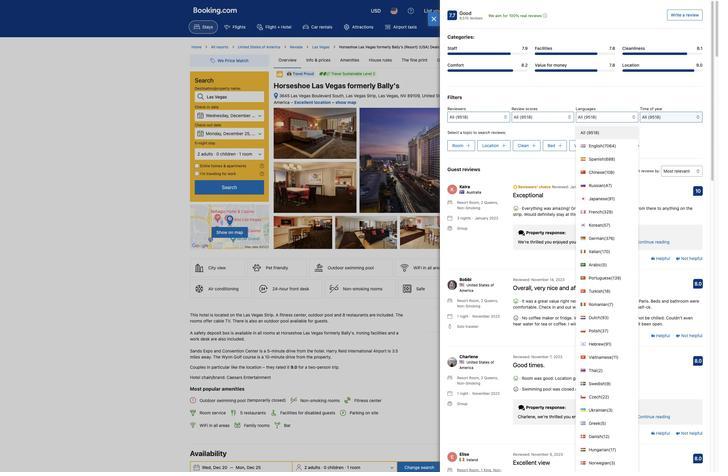 Task type: locate. For each thing, give the bounding box(es) containing it.
1 vertical spatial your
[[569, 239, 578, 245]]

view inside button
[[217, 265, 226, 270]]

bathroom for it was a great value right next door to our conference at the paris. beds and bathroom were comfortable. check in and out we're east even with unexpected self-ck.
[[670, 299, 689, 304]]

november for overall,
[[532, 278, 549, 282]]

rated good element for the "scored 7.7" 'element' to the right
[[445, 114, 502, 121]]

5-
[[195, 141, 199, 145], [267, 348, 272, 353]]

location
[[314, 100, 331, 105], [583, 206, 599, 211], [246, 365, 262, 370]]

1 property from the top
[[526, 230, 545, 235]]

outdoor up guests.
[[308, 312, 324, 317]]

0 vertical spatial time
[[579, 239, 588, 245]]

1 horizontal spatial 9,515
[[479, 120, 489, 125]]

1 vertical spatial work
[[190, 336, 199, 341]]

20 inside search section
[[199, 115, 202, 118]]

non-smoking rooms inside button
[[343, 286, 383, 291]]

9.0 inside "element"
[[506, 184, 513, 190]]

conference inside it was a great value right next door to our conference at the paris. beds and bathroom were comfortable. check in and out we're east even with …
[[459, 137, 479, 142]]

3 helpful from the top
[[690, 431, 703, 436]]

good for the topmost the "scored 7.7" 'element'
[[460, 11, 472, 16]]

0 vertical spatial 5-
[[195, 141, 199, 145]]

of inside 3645 las vegas boulevard south, las vegas strip, las vegas, nv 89109, united states of america
[[450, 93, 454, 98]]

australia
[[467, 190, 482, 195]]

fee.
[[621, 387, 629, 392]]

9,515 for the "scored 7.7" 'element' to the right rated good element
[[479, 120, 489, 125]]

0 vertical spatial east
[[458, 151, 466, 156]]

0 vertical spatial scored 8.0 element
[[694, 279, 703, 289]]

14,
[[550, 278, 555, 282]]

still up czech
[[584, 387, 591, 392]]

all (9518) button
[[448, 112, 510, 123], [512, 112, 575, 123], [576, 112, 639, 123]]

excellent for excellent location!
[[445, 184, 464, 190]]

all (9518) for time of year
[[642, 114, 661, 120]]

vegas up prices
[[319, 45, 330, 49]]

rooms
[[371, 286, 383, 291], [190, 318, 202, 323], [263, 330, 275, 335], [328, 398, 340, 403], [258, 423, 270, 428]]

walk
[[627, 206, 635, 211]]

available
[[290, 318, 307, 323], [235, 330, 252, 335]]

work
[[228, 171, 236, 176], [190, 336, 199, 341]]

view for city view
[[217, 265, 226, 270]]

6, up excellent view
[[550, 452, 553, 457]]

0 vertical spatial 1 night · november 2023
[[457, 314, 500, 319]]

2 all (9518) button from the left
[[512, 112, 575, 123]]

3 helpful from the top
[[655, 431, 670, 436]]

2 property from the top
[[526, 405, 545, 410]]

1 vertical spatial person
[[579, 431, 593, 435]]

bathroom inside it was a great value right next door to our conference at the paris. beds and bathroom were comfortable. check in and out we're east even with …
[[465, 142, 483, 147]]

1 check- from the top
[[195, 105, 207, 109]]

conference down (18)
[[603, 299, 625, 304]]

0 horizontal spatial right
[[483, 133, 492, 138]]

hotel chain/brand: caesars entertainment
[[190, 375, 271, 380]]

2 horizontal spatial excellent
[[513, 459, 537, 466]]

9.0 for excellent location!
[[506, 184, 513, 190]]

0 horizontal spatial search
[[421, 465, 435, 470]]

center
[[369, 398, 382, 403]]

for
[[503, 13, 508, 18], [547, 62, 553, 68], [222, 171, 227, 176], [308, 318, 313, 323], [535, 321, 540, 327], [299, 365, 304, 370], [298, 410, 304, 415]]

is down 'center'
[[257, 354, 260, 359]]

safe
[[417, 286, 425, 291]]

your up greek on the bottom
[[589, 414, 597, 419]]

1 vertical spatial 20
[[222, 465, 227, 470]]

we're
[[447, 151, 457, 156], [573, 305, 583, 310], [538, 414, 548, 419]]

20 left —
[[222, 465, 227, 470]]

0 vertical spatial group
[[457, 226, 468, 231]]

9,515 down the property
[[460, 16, 469, 20]]

for left the two- on the left bottom
[[299, 365, 304, 370]]

1 horizontal spatial it
[[522, 299, 525, 304]]

at up the unexpected
[[626, 299, 630, 304]]

all (9518) down review scores
[[514, 114, 533, 120]]

reviewed: for very
[[513, 278, 531, 282]]

0 vertical spatial adults
[[201, 151, 213, 156]]

0 horizontal spatial outdoor
[[264, 318, 279, 323]]

outdoor inside 'button'
[[328, 265, 344, 270]]

(7064)
[[603, 143, 616, 148]]

location
[[623, 62, 640, 68], [483, 143, 499, 148], [555, 376, 572, 381]]

states
[[250, 45, 261, 49], [436, 93, 449, 98], [482, 168, 493, 173], [479, 283, 490, 287], [479, 360, 490, 365]]

facilities 7.8 meter
[[535, 53, 615, 55]]

check inside 'it was a great value right next door to our conference at the paris. beds and bathroom were comfortable. check in and out we're east even with unexpected self-ck.'
[[539, 305, 551, 310]]

1 vertical spatial reading
[[656, 414, 671, 419]]

amenities link
[[336, 52, 364, 68]]

(9518) for time of year
[[648, 114, 661, 120]]

bally's left '(resort)'
[[392, 45, 403, 49]]

swimming for outdoor swimming pool
[[345, 265, 364, 270]]

1 8.0 from the top
[[695, 281, 702, 287]]

0 vertical spatial check
[[471, 147, 483, 152]]

1 horizontal spatial door
[[580, 299, 589, 304]]

(91) down (37)
[[604, 341, 612, 347]]

closed)
[[272, 398, 286, 403]]

1 vertical spatial check
[[539, 305, 551, 310]]

guest for guest reviews
[[448, 167, 462, 172]]

scored 8.0 element for good times.
[[694, 356, 703, 366]]

0 vertical spatial still
[[634, 321, 641, 327]]

our inside 'it was a great value right next door to our conference at the paris. beds and bathroom were comfortable. check in and out we're east even with unexpected self-ck.'
[[595, 299, 602, 304]]

non-smoking rooms down outdoor swimming pool 'button'
[[343, 286, 383, 291]]

0 vertical spatial all
[[428, 265, 432, 270]]

comfortable. inside 'it was a great value right next door to our conference at the paris. beds and bathroom were comfortable. check in and out we're east even with unexpected self-ck.'
[[513, 305, 538, 310]]

scored 7.7 element
[[448, 11, 457, 20], [505, 115, 514, 124]]

2 helpful from the top
[[655, 333, 670, 338]]

0 horizontal spatial swimming
[[217, 398, 236, 403]]

1 night · november 2023 for good times.
[[457, 391, 500, 396]]

reviews inside button
[[528, 13, 542, 18]]

could
[[626, 315, 637, 321]]

3 scored 8.0 element from the top
[[694, 454, 703, 463]]

it inside it was a great value right next door to our conference at the paris. beds and bathroom were comfortable. check in and out we're east even with …
[[447, 133, 450, 138]]

beds up "ck."
[[651, 299, 661, 304]]

is right box
[[231, 330, 234, 335]]

conference for unexpected
[[603, 299, 625, 304]]

2 group from the top
[[457, 402, 468, 406]]

0 horizontal spatial view
[[217, 265, 226, 270]]

3 not helpful from the top
[[680, 431, 703, 436]]

1 vertical spatial available
[[235, 330, 252, 335]]

scored 8.0 element
[[694, 279, 703, 289], [694, 356, 703, 366], [694, 454, 703, 463]]

with inside 'it was a great value right next door to our conference at the paris. beds and bathroom were comfortable. check in and out we're east even with unexpected self-ck.'
[[604, 305, 612, 310]]

wynn
[[222, 354, 233, 359]]

comfortable. up no at bottom
[[513, 305, 538, 310]]

0 horizontal spatial were
[[484, 142, 493, 147]]

check for it was a great value right next door to our conference at the paris. beds and bathroom were comfortable. check in and out we're east even with unexpected self-ck.
[[539, 305, 551, 310]]

0 vertical spatial hotel
[[281, 24, 292, 29]]

outdoor for outdoor swimming pool (temporarily closed)
[[200, 398, 216, 403]]

all for reviewers
[[450, 114, 455, 120]]

(9518) inside button
[[648, 114, 661, 120]]

1 response: from the top
[[546, 230, 566, 235]]

located
[[215, 312, 229, 317]]

with left 'us.'
[[608, 414, 616, 419]]

(91) for japanese
[[608, 196, 615, 201]]

english
[[586, 143, 603, 148]]

facilities up bar
[[280, 410, 297, 415]]

formerly for horseshoe las vegas formerly bally's
[[348, 81, 376, 90]]

1 horizontal spatial excellent
[[445, 184, 464, 190]]

1 vertical spatial paris.
[[639, 299, 650, 304]]

right for unexpected
[[561, 299, 570, 304]]

it
[[447, 133, 450, 138], [522, 299, 525, 304]]

all inside button
[[642, 114, 647, 120]]

0 vertical spatial smoking
[[353, 286, 369, 291]]

outdoor swimming pool
[[328, 265, 374, 270]]

0 vertical spatial you
[[545, 239, 552, 245]]

1 vertical spatial are
[[211, 336, 217, 341]]

continue right a…
[[637, 414, 655, 419]]

1 horizontal spatial adults
[[308, 465, 320, 470]]

right for …
[[483, 133, 492, 138]]

1 inside search section
[[239, 151, 241, 156]]

2 not from the top
[[682, 333, 689, 338]]

excellent
[[294, 100, 313, 105], [445, 184, 464, 190], [513, 459, 537, 466]]

1 all (9518) button from the left
[[448, 112, 510, 123]]

out up monday,
[[207, 123, 213, 127]]

0 horizontal spatial stay
[[208, 141, 216, 145]]

1 horizontal spatial children
[[328, 465, 344, 470]]

2 horizontal spatial –
[[332, 100, 335, 105]]

helpful for 2nd the helpful button from the bottom of the list of reviews region
[[655, 333, 670, 338]]

still inside no coffee maker or fridge. we had leftover salad that could not be chilled. couldn't even hear water for tea or coffee. i wish the pool and/or jacuzzi had still been open.
[[634, 321, 641, 327]]

real
[[521, 13, 527, 18]]

bally's for horseshoe las vegas formerly bally's
[[377, 81, 400, 90]]

1 vertical spatial wifi in all areas
[[200, 423, 230, 428]]

were inside it was a great value right next door to our conference at the paris. beds and bathroom were comfortable. check in and out we're east even with …
[[484, 142, 493, 147]]

(9518) for languages
[[584, 114, 597, 120]]

hotel.
[[314, 348, 325, 353]]

helpful for third the helpful button from the top of the list of reviews region
[[655, 431, 670, 436]]

2 1 night · november 2023 from the top
[[457, 391, 500, 396]]

1 property response: from the top
[[525, 230, 566, 235]]

1 vertical spatial even
[[594, 305, 603, 310]]

to down select
[[447, 137, 451, 142]]

next inside it was a great value right next door to our conference at the paris. beds and bathroom were comfortable. check in and out we're east even with …
[[493, 133, 501, 138]]

2 7.8 from the top
[[610, 62, 615, 68]]

3 not helpful button from the top
[[676, 430, 703, 436]]

box
[[223, 330, 230, 335]]

stay inside search section
[[208, 141, 216, 145]]

value inside it was a great value right next door to our conference at the paris. beds and bathroom were comfortable. check in and out we're east even with …
[[473, 133, 482, 138]]

year
[[655, 106, 663, 111]]

1 night · november 2023 for overall, very nice and affordable.
[[457, 314, 500, 319]]

desk inside button
[[300, 286, 309, 291]]

2 adults · 0 children · 1 room inside search section
[[198, 151, 252, 156]]

comfortable. right "previous" image
[[447, 147, 470, 152]]

1 horizontal spatial 5-
[[267, 348, 272, 353]]

& inside search section
[[223, 164, 226, 168]]

in inside this hotel is located on the las vegas strip. a fitness center, outdoor pool and 8 restaurants are included. the rooms offer cable tv. there is also an outdoor pool available for guests. a safety deposit box is available in all rooms at horseshoe las vegas formerly bally's. ironing facilities and a work desk are also included. sands expo and convention center is a 5-minute drive from the hotel. harry reid international airport is 3.5 miles away. the wynn golf course is a 10-minute drive from the property.
[[253, 330, 256, 335]]

search up destination/property
[[195, 77, 214, 84]]

not helpful button for 2nd the helpful button from the bottom of the list of reviews region
[[676, 333, 703, 339]]

danish
[[586, 434, 602, 439]]

helpful for not helpful button associated with third the helpful button from the bottom of the list of reviews region
[[690, 256, 703, 261]]

bathroom inside 'it was a great value right next door to our conference at the paris. beds and bathroom were comfortable. check in and out we're east even with unexpected self-ck.'
[[670, 299, 689, 304]]

of inside filter reviews region
[[650, 106, 654, 111]]

reviews up the "reviews:" at top
[[490, 120, 502, 125]]

1
[[239, 151, 241, 156], [457, 314, 459, 319], [457, 391, 459, 396], [576, 431, 578, 435], [347, 465, 349, 470]]

5- inside this hotel is located on the las vegas strip. a fitness center, outdoor pool and 8 restaurants are included. the rooms offer cable tv. there is also an outdoor pool available for guests. a safety deposit box is available in all rooms at horseshoe las vegas formerly bally's. ironing facilities and a work desk are also included. sands expo and convention center is a 5-minute drive from the hotel. harry reid international airport is 3.5 miles away. the wynn golf course is a 10-minute drive from the property.
[[267, 348, 272, 353]]

0 horizontal spatial wifi in all areas
[[200, 423, 230, 428]]

vegas down guests.
[[311, 330, 323, 335]]

2 scored 8.0 element from the top
[[694, 356, 703, 366]]

to for it was a great value right next door to our conference at the paris. beds and bathroom were comfortable. check in and out we're east even with …
[[447, 137, 451, 142]]

right inside 'it was a great value right next door to our conference at the paris. beds and bathroom were comfortable. check in and out we're east even with unexpected self-ck.'
[[561, 299, 570, 304]]

7.7 for the topmost the "scored 7.7" 'element'
[[449, 13, 456, 18]]

1 helpful from the top
[[690, 256, 703, 261]]

good 9,515 reviews up the "reviews:" at top
[[479, 115, 502, 125]]

italian
[[586, 249, 601, 254]]

date
[[211, 105, 219, 109], [214, 123, 221, 127]]

we're inside it was a great value right next door to our conference at the paris. beds and bathroom were comfortable. check in and out we're east even with …
[[447, 151, 457, 156]]

east up guest reviews
[[458, 151, 466, 156]]

2 8.0 from the top
[[695, 358, 702, 364]]

5
[[240, 410, 243, 415]]

your left german
[[569, 239, 578, 245]]

1 vertical spatial property response:
[[525, 405, 566, 410]]

portuguese
[[586, 275, 611, 280]]

hotel down couples
[[190, 375, 200, 380]]

your up close icon
[[434, 8, 444, 14]]

all (9518) for languages
[[578, 114, 597, 120]]

on
[[681, 206, 686, 211], [229, 230, 233, 235], [230, 312, 235, 317], [366, 410, 370, 415]]

a inside it was a great value right next door to our conference at the paris. beds and bathroom were comfortable. check in and out we're east even with …
[[459, 133, 461, 138]]

property response: up charlene,
[[525, 405, 566, 410]]

(3)
[[607, 407, 613, 413], [610, 460, 616, 465]]

comfort 8.2 meter
[[448, 69, 528, 72]]

1 horizontal spatial comfortable.
[[513, 305, 538, 310]]

paris. inside 'it was a great value right next door to our conference at the paris. beds and bathroom were comfortable. check in and out we're east even with unexpected self-ck.'
[[639, 299, 650, 304]]

search right change
[[421, 465, 435, 470]]

vegas up south,
[[325, 81, 346, 90]]

attractions
[[352, 24, 374, 29]]

restaurants
[[347, 312, 369, 317], [244, 410, 266, 415]]

or up coffee.
[[555, 315, 559, 321]]

1 horizontal spatial areas
[[433, 265, 444, 270]]

excellent down reviewed: november 6, 2023
[[513, 459, 537, 466]]

it inside 'it was a great value right next door to our conference at the paris. beds and bathroom were comfortable. check in and out we're east even with unexpected self-ck.'
[[522, 299, 525, 304]]

room for room
[[453, 143, 464, 148]]

facilities for facilities for disabled guests
[[280, 410, 297, 415]]

1 horizontal spatial location
[[314, 100, 331, 105]]

1 vertical spatial smoking
[[310, 398, 327, 403]]

(3) down (22)
[[607, 407, 613, 413]]

1 not from the top
[[682, 256, 689, 261]]

all for time of year
[[642, 114, 647, 120]]

conference for …
[[459, 137, 479, 142]]

at inside it was a great value right next door to our conference at the paris. beds and bathroom were comfortable. check in and out we're east even with …
[[481, 137, 484, 142]]

check inside it was a great value right next door to our conference at the paris. beds and bathroom were comfortable. check in and out we're east even with …
[[471, 147, 483, 152]]

2 not helpful button from the top
[[676, 333, 703, 339]]

search down i'm traveling for work
[[222, 185, 237, 190]]

deals
[[430, 45, 440, 49]]

pool inside 'button'
[[366, 265, 374, 270]]

0 vertical spatial continue reading link
[[637, 239, 670, 245]]

comfortable.
[[447, 147, 470, 152], [513, 305, 538, 310]]

1 vertical spatial or
[[549, 321, 553, 327]]

all down languages
[[578, 114, 583, 120]]

0 vertical spatial december
[[231, 113, 251, 118]]

0 vertical spatial formerly
[[377, 45, 391, 49]]

beds inside 'it was a great value right next door to our conference at the paris. beds and bathroom were comfortable. check in and out we're east even with unexpected self-ck.'
[[651, 299, 661, 304]]

2 vertical spatial not helpful button
[[676, 430, 703, 436]]

all (9518) button up the select a topic to search reviews:
[[448, 112, 510, 123]]

0 horizontal spatial location
[[246, 365, 262, 370]]

the inside everything was amazing! great location - was easy to walk from there to anything on the strip. would definitely stay at this place again.
[[687, 206, 693, 211]]

2 dec from the left
[[247, 465, 255, 470]]

2 vertical spatial helpful
[[690, 431, 703, 436]]

united
[[238, 45, 249, 49], [422, 93, 435, 98], [470, 168, 481, 173], [467, 283, 478, 287], [467, 360, 478, 365]]

this hotel is located on the las vegas strip. a fitness center, outdoor pool and 8 restaurants are included. the rooms offer cable tv. there is also an outdoor pool available for guests. a safety deposit box is available in all rooms at horseshoe las vegas formerly bally's. ironing facilities and a work desk are also included. sands expo and convention center is a 5-minute drive from the hotel. harry reid international airport is 3.5 miles away. the wynn golf course is a 10-minute drive from the property.
[[190, 312, 404, 359]]

2 property response: from the top
[[525, 405, 566, 410]]

storage
[[493, 286, 507, 291]]

1 horizontal spatial were
[[690, 299, 700, 304]]

from inside everything was amazing! great location - was easy to walk from there to anything on the strip. would definitely stay at this place again.
[[636, 206, 645, 211]]

rated good element up the select a topic to search reviews:
[[445, 114, 502, 121]]

2 helpful from the top
[[690, 333, 703, 338]]

property response: down definitely
[[525, 230, 566, 235]]

view for excellent view
[[538, 459, 550, 466]]

we right the keira.
[[617, 239, 623, 245]]

20 down 'check-in date'
[[199, 115, 202, 118]]

and
[[457, 142, 464, 147], [488, 147, 495, 152], [560, 284, 570, 291], [662, 299, 669, 304], [557, 305, 564, 310], [334, 312, 342, 317], [388, 330, 395, 335], [214, 348, 221, 353], [576, 387, 583, 392]]

a inside 'it was a great value right next door to our conference at the paris. beds and bathroom were comfortable. check in and out we're east even with unexpected self-ck.'
[[535, 299, 537, 304]]

turkish
[[586, 289, 603, 294]]

service
[[212, 410, 226, 415]]

beds inside it was a great value right next door to our conference at the paris. beds and bathroom were comfortable. check in and out we're east even with …
[[447, 142, 456, 147]]

1 1 night · november 2023 from the top
[[457, 314, 500, 319]]

1 vertical spatial (3)
[[610, 460, 616, 465]]

1 horizontal spatial location
[[555, 376, 572, 381]]

paris. up self- on the right bottom of the page
[[639, 299, 650, 304]]

2 vertical spatial location
[[555, 376, 572, 381]]

was down overall, on the right bottom of the page
[[526, 299, 534, 304]]

january
[[571, 185, 584, 189], [475, 216, 489, 221]]

1 vertical spatial drive
[[286, 354, 295, 359]]

even inside it was a great value right next door to our conference at the paris. beds and bathroom were comfortable. check in and out we're east even with …
[[467, 151, 476, 156]]

2 horizontal spatial good
[[513, 362, 528, 369]]

(17)
[[609, 447, 616, 452]]

2 response: from the top
[[546, 405, 566, 410]]

amazing!
[[553, 206, 570, 211]]

were for it was a great value right next door to our conference at the paris. beds and bathroom were comfortable. check in and out we're east even with unexpected self-ck.
[[690, 299, 700, 304]]

0 vertical spatial are
[[370, 312, 376, 317]]

date up monday,
[[214, 123, 221, 127]]

smoking down outdoor swimming pool 'button'
[[353, 286, 369, 291]]

non-smoking rooms up disabled
[[301, 398, 340, 403]]

trip.
[[332, 365, 340, 370]]

3 all (9518) button from the left
[[576, 112, 639, 123]]

1 group from the top
[[457, 226, 468, 231]]

formerly down guests.
[[324, 330, 340, 335]]

1 not helpful button from the top
[[676, 255, 703, 261]]

1 vertical spatial (5)
[[601, 421, 606, 426]]

(91) up 'easy'
[[608, 196, 615, 201]]

2 vertical spatial even
[[684, 315, 693, 321]]

hotel
[[199, 312, 209, 317]]

comfortable. for it was a great value right next door to our conference at the paris. beds and bathroom were comfortable. check in and out we're east even with …
[[447, 147, 470, 152]]

1 vertical spatial (91)
[[604, 341, 612, 347]]

good.
[[543, 376, 554, 381]]

1 horizontal spatial wifi in all areas
[[414, 265, 444, 270]]

for left disabled
[[298, 410, 304, 415]]

paris. inside it was a great value right next door to our conference at the paris. beds and bathroom were comfortable. check in and out we're east even with …
[[493, 137, 503, 142]]

december for wednesday,
[[231, 113, 251, 118]]

1 horizontal spatial 7.7
[[507, 117, 513, 122]]

next inside 'it was a great value right next door to our conference at the paris. beds and bathroom were comfortable. check in and out we're east even with unexpected self-ck.'
[[571, 299, 579, 304]]

0 horizontal spatial &
[[223, 164, 226, 168]]

dec right mon,
[[247, 465, 255, 470]]

1 night · november 2023
[[457, 314, 500, 319], [457, 391, 500, 396]]

0 vertical spatial not helpful button
[[676, 255, 703, 261]]

all (9518)
[[450, 114, 469, 120], [514, 114, 533, 120], [578, 114, 597, 120], [642, 114, 661, 120], [581, 130, 600, 135]]

1 horizontal spatial non-
[[343, 286, 353, 291]]

we're inside 'it was a great value right next door to our conference at the paris. beds and bathroom were comfortable. check in and out we're east even with unexpected self-ck.'
[[573, 305, 583, 310]]

5- up 10-
[[267, 348, 272, 353]]

(3) for ukrainian
[[607, 407, 613, 413]]

were inside 'it was a great value right next door to our conference at the paris. beds and bathroom were comfortable. check in and out we're east even with unexpected self-ck.'
[[690, 299, 700, 304]]

3 not from the top
[[682, 431, 689, 436]]

east for unexpected
[[585, 305, 593, 310]]

is
[[210, 312, 213, 317], [245, 318, 248, 323], [231, 330, 234, 335], [260, 348, 263, 353], [388, 348, 391, 353], [257, 354, 260, 359]]

next for unexpected
[[571, 299, 579, 304]]

2 horizontal spatial all (9518) button
[[576, 112, 639, 123]]

east inside it was a great value right next door to our conference at the paris. beds and bathroom were comfortable. check in and out we're east even with …
[[458, 151, 466, 156]]

car rentals link
[[298, 20, 338, 34]]

pool up 5
[[237, 398, 246, 403]]

1 horizontal spatial person
[[579, 431, 593, 435]]

harry
[[327, 348, 337, 353]]

1 helpful from the top
[[655, 256, 670, 261]]

paris. for …
[[493, 137, 503, 142]]

rated good element
[[460, 10, 483, 17], [445, 114, 502, 121]]

all (9518) down languages
[[578, 114, 597, 120]]

great right select
[[462, 133, 472, 138]]

3 8.0 from the top
[[695, 456, 702, 461]]

0 vertical spatial wifi in all areas
[[414, 265, 444, 270]]

our for unexpected
[[595, 299, 602, 304]]

location up …
[[483, 143, 499, 148]]

vietnamese
[[586, 355, 612, 360]]

–
[[291, 100, 293, 105], [332, 100, 335, 105], [263, 365, 265, 370]]

1 horizontal spatial our
[[595, 299, 602, 304]]

2 not helpful from the top
[[680, 333, 703, 338]]

show for show more
[[618, 143, 628, 148]]

guest
[[437, 57, 449, 62], [448, 167, 462, 172]]

our inside it was a great value right next door to our conference at the paris. beds and bathroom were comfortable. check in and out we're east even with …
[[452, 137, 458, 142]]

1 vertical spatial not helpful
[[680, 333, 703, 338]]

1 dec from the left
[[213, 465, 221, 470]]

adults inside search section
[[201, 151, 213, 156]]

1 vertical spatial included.
[[227, 336, 245, 341]]

december for monday,
[[223, 131, 244, 136]]

it for it was a great value right next door to our conference at the paris. beds and bathroom were comfortable. check in and out we're east even with unexpected self-ck.
[[522, 299, 525, 304]]

vegas left 'strip,'
[[354, 93, 366, 98]]

hotel right +
[[281, 24, 292, 29]]

for inside this hotel is located on the las vegas strip. a fitness center, outdoor pool and 8 restaurants are included. the rooms offer cable tv. there is also an outdoor pool available for guests. a safety deposit box is available in all rooms at horseshoe las vegas formerly bally's. ironing facilities and a work desk are also included. sands expo and convention center is a 5-minute drive from the hotel. harry reid international airport is 3.5 miles away. the wynn golf course is a 10-minute drive from the property.
[[308, 318, 313, 323]]

scored 7.7 element down review in the top right of the page
[[505, 115, 514, 124]]

write a review button
[[668, 10, 703, 20]]

reviews left by:
[[641, 169, 654, 173]]

(93)
[[601, 315, 609, 320]]

thai
[[586, 368, 597, 373]]

all up 'view'
[[581, 130, 586, 135]]

0 inside search section
[[217, 151, 219, 156]]

2 vertical spatial night
[[460, 391, 469, 396]]

2023 for reviewed: november 14, 2023
[[556, 278, 565, 282]]

5- down check-out date
[[195, 141, 199, 145]]

2 horizontal spatial your
[[589, 414, 597, 419]]

with left …
[[477, 151, 484, 156]]

25
[[199, 133, 202, 136], [256, 465, 261, 470]]

1 vertical spatial wifi
[[200, 423, 208, 428]]

wednesday,
[[206, 113, 229, 118]]

2 horizontal spatial out
[[565, 305, 572, 310]]

bathroom
[[465, 142, 483, 147], [670, 299, 689, 304]]

chinese
[[586, 170, 605, 175]]

1 horizontal spatial january
[[571, 185, 584, 189]]

0 vertical spatial map
[[348, 100, 357, 105]]

stay down monday,
[[208, 141, 216, 145]]

it was a great value right next door to our conference at the paris. beds and bathroom were comfortable. check in and out we're east even with …
[[447, 133, 510, 156]]

all inside this hotel is located on the las vegas strip. a fitness center, outdoor pool and 8 restaurants are included. the rooms offer cable tv. there is also an outdoor pool available for guests. a safety deposit box is available in all rooms at horseshoe las vegas formerly bally's. ironing facilities and a work desk are also included. sands expo and convention center is a 5-minute drive from the hotel. harry reid international airport is 3.5 miles away. the wynn golf course is a 10-minute drive from the property.
[[258, 330, 262, 335]]

united down flights on the top
[[238, 45, 249, 49]]

1 vertical spatial non-smoking rooms
[[301, 398, 340, 403]]

car rentals
[[311, 24, 333, 29]]

for inside button
[[503, 13, 508, 18]]

1 not helpful from the top
[[680, 256, 703, 261]]

horseshoe las vegas formerly bally's (resort) (usa) deals
[[339, 45, 440, 49]]

away.
[[201, 354, 212, 359]]

(5) down the (170)
[[602, 262, 607, 267]]

1 vertical spatial 7.8
[[610, 62, 615, 68]]

wifi
[[414, 265, 422, 270], [200, 423, 208, 428]]

1 vertical spatial 6,
[[550, 452, 553, 457]]

location up the closed
[[555, 376, 572, 381]]

1 scored 8.0 element from the top
[[694, 279, 703, 289]]

it for it was a great value right next door to our conference at the paris. beds and bathroom were comfortable. check in and out we're east even with …
[[447, 133, 450, 138]]

10
[[696, 188, 701, 194]]

door inside 'it was a great value right next door to our conference at the paris. beds and bathroom were comfortable. check in and out we're east even with unexpected self-ck.'
[[580, 299, 589, 304]]

7.7 for the "scored 7.7" 'element' to the right
[[507, 117, 513, 122]]

outdoor inside outdoor swimming pool (temporarily closed)
[[200, 398, 216, 403]]

group for keira
[[457, 226, 468, 231]]

excellent down boulevard
[[294, 100, 313, 105]]

bar
[[284, 423, 291, 428]]

fridge.
[[561, 315, 573, 321]]

7.8
[[610, 46, 615, 51], [610, 62, 615, 68]]

at down the select a topic to search reviews:
[[481, 137, 484, 142]]

check left …
[[471, 147, 483, 152]]

(91) for hebrew
[[604, 341, 612, 347]]

0 vertical spatial 7.8
[[610, 46, 615, 51]]

thrilled right charlene,
[[550, 414, 563, 419]]

even inside 'it was a great value right next door to our conference at the paris. beds and bathroom were comfortable. check in and out we're east even with unexpected self-ck.'
[[594, 305, 603, 310]]

out inside it was a great value right next door to our conference at the paris. beds and bathroom were comfortable. check in and out we're east even with …
[[496, 147, 502, 152]]

value inside 'it was a great value right next door to our conference at the paris. beds and bathroom were comfortable. check in and out we're east even with unexpected self-ck.'
[[549, 299, 560, 304]]

continue right the appr…
[[637, 239, 654, 245]]

1 vertical spatial january
[[475, 216, 489, 221]]

1 vertical spatial room
[[522, 376, 533, 381]]

availability
[[190, 449, 227, 458]]

(11)
[[612, 355, 619, 360]]

to inside 'it was a great value right next door to our conference at the paris. beds and bathroom were comfortable. check in and out we're east even with unexpected self-ck.'
[[590, 299, 594, 304]]

1 vertical spatial bally's
[[377, 81, 400, 90]]

smoking up disabled
[[310, 398, 327, 403]]

2 check- from the top
[[195, 123, 207, 127]]

january right nights
[[475, 216, 489, 221]]

all (9518) inside button
[[642, 114, 661, 120]]

property up the we're
[[526, 230, 545, 235]]

guest for guest reviews (9,515)
[[437, 57, 449, 62]]

even left …
[[467, 151, 476, 156]]

door inside it was a great value right next door to our conference at the paris. beds and bathroom were comfortable. check in and out we're east even with …
[[502, 133, 510, 138]]

1 horizontal spatial good
[[490, 115, 502, 120]]

change search
[[405, 465, 435, 470]]

had down could
[[626, 321, 633, 327]]

1 vertical spatial also
[[218, 336, 226, 341]]

&
[[315, 57, 318, 62], [223, 164, 226, 168]]

(9)
[[605, 381, 611, 386]]

2 horizontal spatial even
[[684, 315, 693, 321]]

wifi up safe
[[414, 265, 422, 270]]

good
[[460, 11, 472, 16], [490, 115, 502, 120], [513, 362, 528, 369]]

door for unexpected
[[580, 299, 589, 304]]

1 7.8 from the top
[[610, 46, 615, 51]]

0 horizontal spatial 6,
[[550, 452, 553, 457]]

0 horizontal spatial room
[[200, 410, 211, 415]]

scored 8.0 element for excellent view
[[694, 454, 703, 463]]

formerly for horseshoe las vegas formerly bally's (resort) (usa) deals
[[377, 45, 391, 49]]

all down the service
[[214, 423, 218, 428]]

united states of america down charlene
[[460, 360, 494, 370]]

we're up fridge.
[[573, 305, 583, 310]]

check- for in
[[195, 105, 207, 109]]

family
[[244, 423, 257, 428]]

flight + hotel link
[[252, 20, 297, 34]]

flight
[[266, 24, 276, 29]]

booking.com image
[[194, 7, 237, 14]]

1 vertical spatial excellent
[[445, 184, 464, 190]]

show inside search section
[[217, 230, 227, 235]]

1 horizontal spatial search
[[222, 185, 237, 190]]

0 vertical spatial continue
[[637, 239, 654, 245]]

0 horizontal spatial comfortable.
[[447, 147, 470, 152]]

vegas,
[[386, 93, 400, 98]]

to right topic
[[474, 130, 477, 135]]

continue reading link right the appr…
[[637, 239, 670, 245]]

all left resorts
[[211, 45, 215, 49]]

place
[[579, 212, 589, 217]]

0 vertical spatial swimming
[[345, 265, 364, 270]]

united states of america down …
[[470, 168, 512, 173]]

parking
[[350, 410, 364, 415]]

front
[[290, 286, 299, 291]]



Task type: describe. For each thing, give the bounding box(es) containing it.
show for show on map
[[217, 230, 227, 235]]

1 horizontal spatial 2
[[305, 465, 307, 470]]

november for good
[[532, 355, 549, 359]]

in down 'away.' at the bottom of page
[[207, 365, 210, 370]]

print
[[419, 57, 428, 62]]

apartments
[[227, 164, 246, 168]]

reviews down staff
[[450, 57, 465, 62]]

0 horizontal spatial 2 adults · 0 children · 1 room button
[[195, 148, 264, 160]]

course
[[243, 354, 256, 359]]

and right the nice in the bottom of the page
[[560, 284, 570, 291]]

everything was amazing! great location - was easy to walk from there to anything on the strip. would definitely stay at this place again.
[[513, 206, 693, 217]]

and up fridge.
[[557, 305, 564, 310]]

response: for thrilled
[[546, 405, 566, 410]]

for right value
[[547, 62, 553, 68]]

pool down fitness
[[281, 318, 289, 323]]

response: for you
[[546, 230, 566, 235]]

scored 10 element
[[694, 186, 703, 196]]

0 horizontal spatial january
[[475, 216, 489, 221]]

1 horizontal spatial 25
[[256, 465, 261, 470]]

norwegian
[[586, 460, 610, 465]]

0 horizontal spatial excellent
[[294, 100, 313, 105]]

good inside list of reviews region
[[513, 362, 528, 369]]

0 horizontal spatial hotel
[[190, 375, 200, 380]]

united states of america down bathtub
[[460, 283, 494, 293]]

be
[[645, 315, 650, 321]]

6, for november
[[550, 452, 553, 457]]

is right 'center'
[[260, 348, 263, 353]]

hear
[[513, 321, 522, 327]]

flights link
[[219, 20, 251, 34]]

pet
[[266, 265, 273, 270]]

baggage storage button
[[456, 280, 520, 298]]

even for unexpected
[[594, 305, 603, 310]]

guest reviews
[[448, 167, 481, 172]]

great for it was a great value right next door to our conference at the paris. beds and bathroom were comfortable. check in and out we're east even with …
[[462, 133, 472, 138]]

las up boulevard
[[312, 81, 324, 90]]

travel sustainable level 2
[[331, 71, 375, 76]]

paris. for unexpected
[[639, 299, 650, 304]]

show more
[[618, 143, 640, 148]]

not helpful button for third the helpful button from the bottom of the list of reviews region
[[676, 255, 703, 261]]

good times.
[[513, 362, 545, 369]]

info
[[306, 57, 314, 62]]

all resorts
[[211, 45, 228, 49]]

destination/property name:
[[195, 86, 241, 91]]

1 horizontal spatial outdoor
[[308, 312, 324, 317]]

there
[[233, 318, 244, 323]]

review inside list of reviews region
[[613, 431, 625, 435]]

25,
[[245, 131, 251, 136]]

beds for …
[[447, 142, 456, 147]]

was left good.
[[535, 376, 542, 381]]

horseshoe for horseshoe las vegas formerly bally's (resort) (usa) deals
[[339, 45, 358, 49]]

non- inside non-smoking rooms button
[[343, 286, 353, 291]]

all (9518) button for reviewers
[[448, 112, 510, 123]]

continue reading link for charlene, we're thrilled you enjoyed your time with us. we a… continue reading
[[637, 414, 671, 420]]

location 9.0 meter
[[623, 69, 703, 72]]

previous image
[[441, 143, 444, 147]]

search inside 'button'
[[421, 465, 435, 470]]

0 vertical spatial thrilled
[[531, 239, 544, 245]]

all (9518) button for languages
[[576, 112, 639, 123]]

3645 las vegas boulevard south, las vegas strip, las vegas, nv 89109, united states of america
[[274, 93, 454, 105]]

the inside it was a great value right next door to our conference at the paris. beds and bathroom were comfortable. check in and out we're east even with …
[[485, 137, 492, 142]]

1 horizontal spatial 2 adults · 0 children · 1 room
[[305, 465, 361, 470]]

the inside no coffee maker or fridge. we had leftover salad that could not be chilled. couldn't even hear water for tea or coffee. i wish the pool and/or jacuzzi had still been open.
[[581, 321, 587, 327]]

continue reading link for we're thrilled you enjoyed your time with us, keira. we appr… continue reading
[[637, 239, 670, 245]]

choice
[[539, 185, 551, 189]]

america inside united states of america "link"
[[267, 45, 280, 49]]

1 horizontal spatial also
[[249, 318, 257, 323]]

property
[[445, 8, 464, 14]]

to right there
[[658, 206, 662, 211]]

reviews up location!
[[463, 167, 481, 172]]

mon, dec 25 button
[[234, 462, 263, 472]]

0 horizontal spatial had
[[582, 315, 589, 321]]

in down 'room service'
[[209, 423, 213, 428]]

united down charlene
[[467, 360, 478, 365]]

dutch
[[586, 315, 601, 320]]

0 horizontal spatial you
[[545, 239, 552, 245]]

0 vertical spatial january
[[571, 185, 584, 189]]

was right -
[[603, 206, 610, 211]]

in right sign at the right top of page
[[510, 8, 513, 13]]

1 vertical spatial adults
[[308, 465, 320, 470]]

the left hotel.
[[307, 348, 313, 353]]

out for it was a great value right next door to our conference at the paris. beds and bathroom were comfortable. check in and out we're east even with …
[[496, 147, 502, 152]]

map inside search section
[[235, 230, 243, 235]]

(139)
[[611, 275, 622, 280]]

0 vertical spatial bobbi
[[454, 168, 464, 173]]

scored 9.0 element
[[505, 182, 514, 192]]

all inside button
[[428, 265, 432, 270]]

0 horizontal spatial –
[[263, 365, 265, 370]]

vegas left boulevard
[[299, 93, 311, 98]]

2 vertical spatial from
[[297, 354, 306, 359]]

not for not helpful button related to 2nd the helpful button from the bottom of the list of reviews region
[[682, 333, 689, 338]]

value for money
[[535, 62, 567, 68]]

register
[[474, 8, 490, 13]]

couples in particular like the location – they rated it 9.0 for a two-person trip.
[[190, 365, 340, 370]]

was left the closed
[[553, 387, 560, 392]]

property response: for thrilled
[[525, 230, 566, 235]]

location!
[[465, 184, 483, 190]]

1 horizontal spatial –
[[291, 100, 293, 105]]

and right expo
[[214, 348, 221, 353]]

0 horizontal spatial location
[[483, 143, 499, 148]]

appr…
[[624, 239, 636, 245]]

with inside it was a great value right next door to our conference at the paris. beds and bathroom were comfortable. check in and out we're east even with …
[[477, 151, 484, 156]]

1 horizontal spatial are
[[370, 312, 376, 317]]

next image
[[515, 143, 519, 147]]

baggage storage
[[474, 286, 507, 291]]

we inside no coffee maker or fridge. we had leftover salad that could not be chilled. couldn't even hear water for tea or coffee. i wish the pool and/or jacuzzi had still been open.
[[574, 315, 581, 321]]

comfortable. for it was a great value right next door to our conference at the paris. beds and bathroom were comfortable. check in and out we're east even with unexpected self-ck.
[[513, 305, 538, 310]]

(5) for greek
[[601, 421, 606, 426]]

america left baggage
[[460, 288, 474, 293]]

9,515 for rated good element corresponding to the topmost the "scored 7.7" 'element'
[[460, 16, 469, 20]]

las right 'strip,'
[[379, 93, 385, 98]]

3.5
[[392, 348, 398, 353]]

check for it was a great value right next door to our conference at the paris. beds and bathroom were comfortable. check in and out we're east even with …
[[471, 147, 483, 152]]

0 horizontal spatial available
[[235, 330, 252, 335]]

airport inside "airport taxis" link
[[393, 24, 407, 29]]

outdoor for outdoor swimming pool
[[328, 265, 344, 270]]

las right 3645
[[291, 93, 298, 98]]

america up scored 9.0 "element"
[[498, 168, 512, 173]]

0 vertical spatial scored 7.7 element
[[448, 11, 457, 20]]

in inside button
[[423, 265, 427, 270]]

for inside no coffee maker or fridge. we had leftover salad that could not be chilled. couldn't even hear water for tea or coffee. i wish the pool and/or jacuzzi had still been open.
[[535, 321, 540, 327]]

2023 for wednesday, december 20, 2023
[[259, 113, 269, 118]]

0 horizontal spatial search
[[195, 77, 214, 84]]

the inside 'it was a great value right next door to our conference at the paris. beds and bathroom were comfortable. check in and out we're east even with unexpected self-ck.'
[[631, 299, 638, 304]]

in inside 'it was a great value right next door to our conference at the paris. beds and bathroom were comfortable. check in and out we're east even with unexpected self-ck.'
[[553, 305, 556, 310]]

united states of america down flight
[[238, 45, 280, 49]]

25 inside search section
[[199, 133, 202, 136]]

they
[[266, 365, 275, 370]]

rooms inside button
[[371, 286, 383, 291]]

united inside "link"
[[238, 45, 249, 49]]

and up chilled.
[[662, 299, 669, 304]]

it
[[287, 365, 290, 370]]

work inside search section
[[228, 171, 236, 176]]

work inside this hotel is located on the las vegas strip. a fitness center, outdoor pool and 8 restaurants are included. the rooms offer cable tv. there is also an outdoor pool available for guests. a safety deposit box is available in all rooms at horseshoe las vegas formerly bally's. ironing facilities and a work desk are also included. sands expo and convention center is a 5-minute drive from the hotel. harry reid international airport is 3.5 miles away. the wynn golf course is a 10-minute drive from the property.
[[190, 336, 199, 341]]

0 vertical spatial available
[[290, 318, 307, 323]]

0 horizontal spatial 9.0
[[291, 365, 297, 370]]

1 vertical spatial had
[[626, 321, 633, 327]]

south,
[[332, 93, 345, 98]]

is left 3.5
[[388, 348, 391, 353]]

· swimming pool was closed and still charged resort fee.
[[519, 387, 629, 392]]

even inside no coffee maker or fridge. we had leftover salad that could not be chilled. couldn't even hear water for tea or coffee. i wish the pool and/or jacuzzi had still been open.
[[684, 315, 693, 321]]

1 horizontal spatial this
[[605, 431, 612, 435]]

review inside write a review button
[[686, 12, 699, 17]]

not helpful for 1st not helpful button from the bottom of the list of reviews region
[[680, 431, 703, 436]]

formerly inside this hotel is located on the las vegas strip. a fitness center, outdoor pool and 8 restaurants are included. the rooms offer cable tv. there is also an outdoor pool available for guests. a safety deposit box is available in all rooms at horseshoe las vegas formerly bally's. ironing facilities and a work desk are also included. sands expo and convention center is a 5-minute drive from the hotel. harry reid international airport is 3.5 miles away. the wynn golf course is a 10-minute drive from the property.
[[324, 330, 340, 335]]

las up show
[[346, 93, 353, 98]]

room inside list of reviews region
[[522, 376, 533, 381]]

…
[[485, 151, 488, 156]]

1 vertical spatial children
[[328, 465, 344, 470]]

reviews down register
[[470, 16, 483, 20]]

wifi in all areas inside button
[[414, 265, 444, 270]]

facilities for facilities
[[535, 46, 553, 51]]

bobbi inside list of reviews region
[[460, 277, 472, 282]]

at inside 'it was a great value right next door to our conference at the paris. beds and bathroom were comfortable. check in and out we're east even with unexpected self-ck.'
[[626, 299, 630, 304]]

1 vertical spatial still
[[584, 387, 591, 392]]

2 helpful button from the top
[[651, 333, 670, 339]]

las down center,
[[303, 330, 310, 335]]

horseshoe las vegas formerly bally's
[[274, 81, 400, 90]]

las up 'info & prices'
[[312, 45, 318, 49]]

and down topic
[[457, 142, 464, 147]]

close image
[[432, 17, 437, 21]]

america down charlene
[[460, 366, 474, 370]]

7.8 for facilities
[[610, 46, 615, 51]]

1 horizontal spatial 2 adults · 0 children · 1 room button
[[293, 462, 396, 472]]

continue for appr…
[[637, 239, 654, 245]]

9.0 for location
[[697, 62, 703, 68]]

7.8 for value for money
[[610, 62, 615, 68]]

room inside search section
[[242, 151, 252, 156]]

group for charlene
[[457, 402, 468, 406]]

0 vertical spatial location
[[623, 62, 640, 68]]

pool down good.
[[543, 387, 552, 392]]

good 9,515 reviews for the topmost the "scored 7.7" 'element'
[[460, 11, 483, 20]]

we inside button
[[489, 13, 495, 18]]

las up the there
[[243, 312, 250, 317]]

0 vertical spatial &
[[315, 57, 318, 62]]

pool inside outdoor swimming pool (temporarily closed)
[[237, 398, 246, 403]]

coffee
[[529, 315, 541, 321]]

room for room service
[[200, 410, 211, 415]]

was up definitely
[[544, 206, 552, 211]]

i'm traveling for work
[[200, 171, 236, 176]]

value for it was a great value right next door to our conference at the paris. beds and bathroom were comfortable. check in and out we're east even with unexpected self-ck.
[[549, 299, 560, 304]]

search button
[[195, 180, 264, 195]]

united up location!
[[470, 168, 481, 173]]

and left 8
[[334, 312, 342, 317]]

united inside 3645 las vegas boulevard south, las vegas strip, las vegas, nv 89109, united states of america
[[422, 93, 435, 98]]

we left a…
[[624, 414, 630, 419]]

solo
[[457, 324, 465, 329]]

there
[[647, 206, 657, 211]]

popular
[[203, 386, 221, 391]]

continue for a…
[[637, 414, 655, 419]]

wifi in all areas button
[[395, 259, 463, 277]]

all (9518) for reviewers
[[450, 114, 469, 120]]

door for …
[[502, 133, 510, 138]]

at inside this hotel is located on the las vegas strip. a fitness center, outdoor pool and 8 restaurants are included. the rooms offer cable tv. there is also an outdoor pool available for guests. a safety deposit box is available in all rooms at horseshoe las vegas formerly bally's. ironing facilities and a work desk are also included. sands expo and convention center is a 5-minute drive from the hotel. harry reid international airport is 3.5 miles away. the wynn golf course is a 10-minute drive from the property.
[[276, 330, 280, 335]]

+
[[278, 24, 280, 29]]

we're for …
[[447, 151, 457, 156]]

areas inside button
[[433, 265, 444, 270]]

night inside search section
[[199, 141, 207, 145]]

1 horizontal spatial 0
[[324, 465, 327, 470]]

unexpected
[[614, 305, 636, 310]]

of inside united states of america "link"
[[262, 45, 266, 49]]

0 vertical spatial a
[[276, 312, 279, 317]]

0 horizontal spatial are
[[211, 336, 217, 341]]

the up the there
[[236, 312, 242, 317]]

horseshoe inside this hotel is located on the las vegas strip. a fitness center, outdoor pool and 8 restaurants are included. the rooms offer cable tv. there is also an outdoor pool available for guests. a safety deposit box is available in all rooms at horseshoe las vegas formerly bally's. ironing facilities and a work desk are also included. sands expo and convention center is a 5-minute drive from the hotel. harry reid international airport is 3.5 miles away. the wynn golf course is a 10-minute drive from the property.
[[281, 330, 302, 335]]

excellent location – show map button
[[294, 100, 357, 105]]

search section
[[188, 50, 271, 250]]

vegas up an
[[251, 312, 263, 317]]

pool inside no coffee maker or fridge. we had leftover salad that could not be chilled. couldn't even hear water for tea or coffee. i wish the pool and/or jacuzzi had still been open.
[[588, 321, 597, 327]]

wifi inside button
[[414, 265, 422, 270]]

value for money 7.8 meter
[[535, 69, 615, 72]]

all (9518) up english
[[581, 130, 600, 135]]

1 vertical spatial time
[[598, 414, 607, 419]]

was inside 'it was a great value right next door to our conference at the paris. beds and bathroom were comfortable. check in and out we're east even with unexpected self-ck.'
[[526, 299, 534, 304]]

0 vertical spatial your
[[434, 8, 444, 14]]

2023 for reviewed: november 7, 2023
[[554, 355, 563, 359]]

is right the there
[[245, 318, 248, 323]]

ironing
[[357, 330, 370, 335]]

safe button
[[398, 280, 454, 298]]

person inside list of reviews region
[[579, 431, 593, 435]]

been
[[642, 321, 652, 327]]

2 horizontal spatial 2
[[373, 71, 375, 76]]

great
[[571, 206, 582, 211]]

our for …
[[452, 137, 458, 142]]

review categories element
[[448, 33, 475, 41]]

reviewed: for times.
[[513, 355, 531, 359]]

(9518) for review scores
[[520, 114, 533, 120]]

we're
[[518, 239, 529, 245]]

reading for we're thrilled you enjoyed your time with us, keira. we appr… continue reading
[[655, 239, 670, 245]]

not for not helpful button associated with third the helpful button from the bottom of the list of reviews region
[[682, 256, 689, 261]]

and down the "reviews:" at top
[[488, 147, 495, 152]]

0 vertical spatial or
[[555, 315, 559, 321]]

list of reviews region
[[444, 177, 707, 472]]

caesars entertainment image
[[444, 312, 504, 328]]

the up the two- on the left bottom
[[307, 354, 313, 359]]

hungarian
[[586, 447, 609, 452]]

staff 7.9 meter
[[448, 53, 528, 55]]

russian
[[586, 183, 604, 188]]

1 helpful button from the top
[[651, 255, 670, 261]]

reviewed: right choice
[[552, 185, 570, 189]]

location inside everything was amazing! great location - was easy to walk from there to anything on the strip. would definitely stay at this place again.
[[583, 206, 599, 211]]

valign  initial image
[[276, 71, 283, 78]]

center,
[[294, 312, 307, 317]]

on inside everything was amazing! great location - was easy to walk from there to anything on the strip. would definitely stay at this place again.
[[681, 206, 686, 211]]

0 vertical spatial minute
[[272, 348, 285, 353]]

at inside everything was amazing! great location - was easy to walk from there to anything on the strip. would definitely stay at this place again.
[[566, 212, 570, 217]]

1 vertical spatial minute
[[271, 354, 285, 359]]

children inside search section
[[220, 151, 236, 156]]

cleanliness 8.1 meter
[[623, 53, 703, 55]]

check-out date
[[195, 123, 221, 127]]

good for the "scored 7.7" 'element' to the right
[[490, 115, 502, 120]]

wed, dec 20 — mon, dec 25
[[202, 465, 261, 470]]

home link
[[192, 44, 202, 50]]

again.
[[591, 212, 602, 217]]

0 horizontal spatial also
[[218, 336, 226, 341]]

2023 for reviewed: november 6, 2023
[[554, 452, 563, 457]]

0 horizontal spatial non-
[[301, 398, 310, 403]]

0 vertical spatial drive
[[286, 348, 296, 353]]

swimming for outdoor swimming pool (temporarily closed)
[[217, 398, 236, 403]]

date for check-in date
[[211, 105, 219, 109]]

is up offer
[[210, 312, 213, 317]]

check-in date
[[195, 105, 219, 109]]

5- inside search section
[[195, 141, 199, 145]]

bathroom for it was a great value right next door to our conference at the paris. beds and bathroom were comfortable. check in and out we're east even with …
[[465, 142, 483, 147]]

staff
[[448, 46, 457, 51]]

entire
[[200, 164, 210, 168]]

click to open map view image
[[274, 92, 278, 99]]

1 vertical spatial you
[[564, 414, 571, 419]]

in inside search section
[[207, 105, 210, 109]]

i'm
[[200, 171, 205, 176]]

0 horizontal spatial person
[[318, 365, 331, 370]]

1 vertical spatial room
[[350, 465, 361, 470]]

coffee.
[[554, 321, 567, 327]]

property response: for we're
[[525, 405, 566, 410]]

1 horizontal spatial we're
[[538, 414, 548, 419]]

out inside search section
[[207, 123, 213, 127]]

french
[[586, 209, 603, 214]]

guest reviews (9,515)
[[437, 57, 479, 62]]

all for languages
[[578, 114, 583, 120]]

excellent location!
[[445, 184, 483, 190]]

info & prices link
[[302, 52, 336, 68]]

hour
[[280, 286, 289, 291]]

1 vertical spatial from
[[297, 348, 306, 353]]

1 horizontal spatial search
[[478, 130, 491, 135]]

and down great.
[[576, 387, 583, 392]]

1 vertical spatial thrilled
[[550, 414, 563, 419]]

0 horizontal spatial a
[[190, 330, 193, 335]]

0 horizontal spatial restaurants
[[244, 410, 266, 415]]

vegas up the house
[[366, 45, 376, 49]]

cleanliness
[[623, 46, 645, 51]]

6, for january
[[585, 185, 588, 189]]

in inside it was a great value right next door to our conference at the paris. beds and bathroom were comfortable. check in and out we're east even with …
[[484, 147, 487, 152]]

all (9518) button for review scores
[[512, 112, 575, 123]]

helpful for 1st not helpful button from the bottom of the list of reviews region
[[690, 431, 703, 436]]

golf
[[234, 354, 242, 359]]

wish
[[571, 321, 580, 327]]

on inside search section
[[229, 230, 233, 235]]

excellent for excellent view
[[513, 459, 537, 466]]

search inside button
[[222, 185, 237, 190]]

3 helpful button from the top
[[651, 430, 670, 436]]

to for it was a great value right next door to our conference at the paris. beds and bathroom were comfortable. check in and out we're east even with unexpected self-ck.
[[590, 299, 594, 304]]

filter reviews region
[[448, 94, 703, 472]]

for inside search section
[[222, 171, 227, 176]]

arabic
[[586, 262, 602, 267]]

desk inside this hotel is located on the las vegas strip. a fitness center, outdoor pool and 8 restaurants are included. the rooms offer cable tv. there is also an outdoor pool available for guests. a safety deposit box is available in all rooms at horseshoe las vegas formerly bally's. ironing facilities and a work desk are also included. sands expo and convention center is a 5-minute drive from the hotel. harry reid international airport is 3.5 miles away. the wynn golf course is a 10-minute drive from the property.
[[201, 336, 210, 341]]

an
[[258, 318, 263, 323]]

8.0 for overall, very nice and affordable.
[[695, 281, 702, 287]]

united down bathtub button
[[467, 283, 478, 287]]

property for we're
[[526, 405, 545, 410]]

was inside it was a great value right next door to our conference at the paris. beds and bathroom were comfortable. check in and out we're east even with …
[[451, 133, 458, 138]]

0 vertical spatial enjoyed
[[553, 239, 568, 245]]

(9518) up english
[[587, 130, 600, 135]]

reviewed: for view
[[513, 452, 531, 457]]

amenities
[[222, 386, 245, 391]]

date for check-out date
[[214, 123, 221, 127]]

amenities
[[340, 57, 360, 62]]

review scores
[[512, 106, 538, 111]]

2 inside search section
[[198, 151, 200, 156]]

airport inside this hotel is located on the las vegas strip. a fitness center, outdoor pool and 8 restaurants are included. the rooms offer cable tv. there is also an outdoor pool available for guests. a safety deposit box is available in all rooms at horseshoe las vegas formerly bally's. ironing facilities and a work desk are also included. sands expo and convention center is a 5-minute drive from the hotel. harry reid international airport is 3.5 miles away. the wynn golf course is a 10-minute drive from the property.
[[373, 348, 387, 353]]

0 horizontal spatial all
[[214, 423, 218, 428]]

scored 8.0 element for overall, very nice and affordable.
[[694, 279, 703, 289]]

1 vertical spatial outdoor
[[264, 318, 279, 323]]

homes
[[211, 164, 222, 168]]

pool up guests.
[[325, 312, 333, 317]]

24-
[[273, 286, 280, 291]]

8.0 for excellent view
[[695, 456, 702, 461]]

1 vertical spatial areas
[[219, 423, 230, 428]]

restaurants inside this hotel is located on the las vegas strip. a fitness center, outdoor pool and 8 restaurants are included. the rooms offer cable tv. there is also an outdoor pool available for guests. a safety deposit box is available in all rooms at horseshoe las vegas formerly bally's. ironing facilities and a work desk are also included. sands expo and convention center is a 5-minute drive from the hotel. harry reid international airport is 3.5 miles away. the wynn golf course is a 10-minute drive from the property.
[[347, 312, 369, 317]]

on inside this hotel is located on the las vegas strip. a fitness center, outdoor pool and 8 restaurants are included. the rooms offer cable tv. there is also an outdoor pool available for guests. a safety deposit box is available in all rooms at horseshoe las vegas formerly bally's. ironing facilities and a work desk are also included. sands expo and convention center is a 5-minute drive from the hotel. harry reid international airport is 3.5 miles away. the wynn golf course is a 10-minute drive from the property.
[[230, 312, 235, 317]]

las up 'amenities'
[[359, 45, 365, 49]]

america inside 3645 las vegas boulevard south, las vegas strip, las vegas, nv 89109, united states of america
[[274, 100, 290, 105]]

next for …
[[493, 133, 501, 138]]

this inside everything was amazing! great location - was easy to walk from there to anything on the strip. would definitely stay at this place again.
[[571, 212, 578, 217]]

reading for charlene, we're thrilled you enjoyed your time with us. we a… continue reading
[[656, 414, 671, 419]]

1 person found this review helpful.
[[576, 431, 639, 435]]

the right like
[[239, 365, 245, 370]]

—
[[230, 465, 234, 470]]

8.0 for good times.
[[695, 358, 702, 364]]

reid
[[338, 348, 347, 353]]

stay inside everything was amazing! great location - was easy to walk from there to anything on the strip. would definitely stay at this place again.
[[557, 212, 565, 217]]

1 horizontal spatial 20
[[222, 465, 227, 470]]

states inside "link"
[[250, 45, 261, 49]]

states inside 3645 las vegas boulevard south, las vegas strip, las vegas, nv 89109, united states of america
[[436, 93, 449, 98]]

sands
[[190, 348, 202, 353]]

not helpful for not helpful button related to 2nd the helpful button from the bottom of the list of reviews region
[[680, 333, 703, 338]]

smoking inside button
[[353, 286, 369, 291]]

guest reviews (9,515) link
[[433, 52, 484, 68]]

a inside write a review button
[[683, 12, 685, 17]]

location inside list of reviews region
[[555, 376, 572, 381]]

out for it was a great value right next door to our conference at the paris. beds and bathroom were comfortable. check in and out we're east even with unexpected self-ck.
[[565, 305, 572, 310]]

(2)
[[597, 368, 603, 373]]

1 horizontal spatial enjoyed
[[572, 414, 587, 419]]

(9518) for reviewers
[[456, 114, 469, 120]]

with left us,
[[589, 239, 597, 245]]

helpful for not helpful button related to 2nd the helpful button from the bottom of the list of reviews region
[[690, 333, 703, 338]]

1 horizontal spatial included.
[[377, 312, 395, 317]]

2023 for monday, december 25, 2023
[[252, 131, 262, 136]]

1 horizontal spatial scored 7.7 element
[[505, 115, 514, 124]]

and right facilities
[[388, 330, 395, 335]]

reviewers'
[[518, 185, 538, 189]]

bathtub
[[483, 265, 499, 270]]



Task type: vqa. For each thing, say whether or not it's contained in the screenshot.
leftmost Non-smoking rooms
yes



